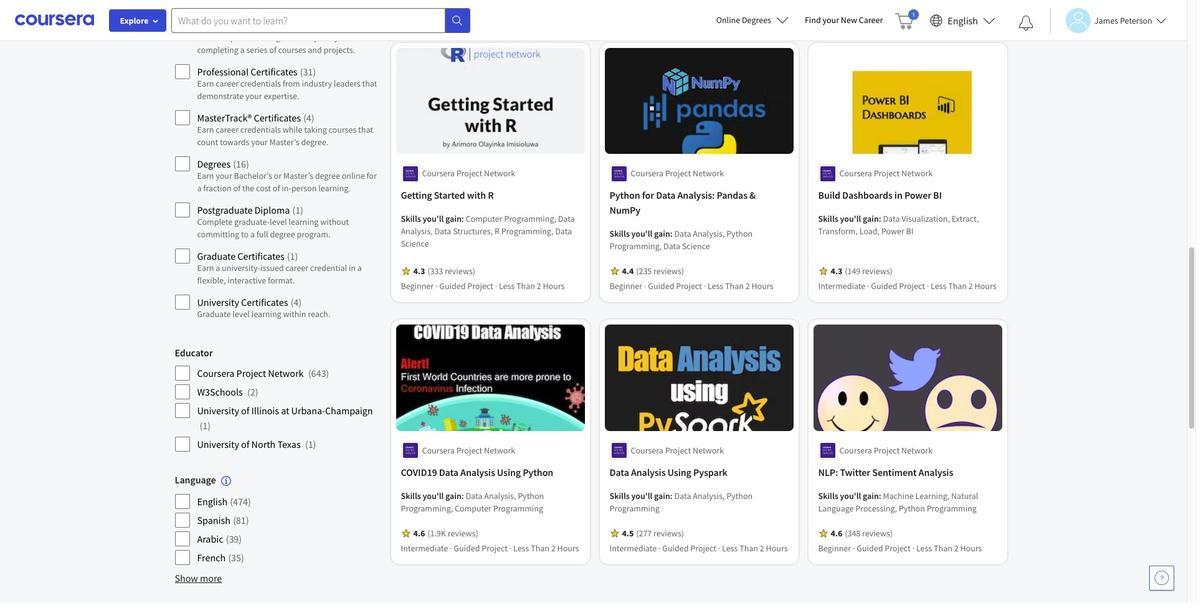 Task type: vqa. For each thing, say whether or not it's contained in the screenshot.
third [ from right
no



Task type: locate. For each thing, give the bounding box(es) containing it.
in- up completing
[[212, 32, 221, 43]]

coursera image
[[15, 10, 94, 30]]

using up data analysis, python programming, computer programming
[[497, 466, 521, 479]]

network up covid19 data analysis using python link on the left of the page
[[484, 445, 516, 456]]

1 vertical spatial in
[[349, 262, 356, 274]]

2 programming from the left
[[610, 503, 660, 514]]

coursera up twitter
[[840, 445, 873, 456]]

beginner · guided project · less than 2 hours for python for data analysis: pandas & numpy
[[610, 281, 774, 292]]

1 horizontal spatial r
[[495, 226, 500, 237]]

earn up fraction
[[197, 170, 214, 181]]

4 for mastertrack® certificates ( 4 )
[[307, 112, 312, 124]]

degrees down count
[[197, 158, 231, 170]]

of
[[286, 32, 294, 43], [269, 44, 277, 55], [233, 183, 241, 194], [273, 183, 280, 194], [241, 405, 250, 417], [241, 438, 250, 451]]

1 vertical spatial computer
[[455, 503, 492, 514]]

gain up load,
[[863, 213, 880, 225]]

1 vertical spatial career
[[216, 124, 239, 135]]

professional certificates ( 31 )
[[197, 65, 316, 78]]

graduate-
[[234, 216, 270, 228]]

information about this filter group image
[[221, 476, 231, 486]]

skills down covid19
[[401, 490, 421, 502]]

degree inside complete graduate-level learning without committing to a full degree program.
[[270, 229, 295, 240]]

data inside the data visualization, extract, transform, load, power bi
[[884, 213, 901, 225]]

degrees inside popup button
[[742, 14, 772, 26]]

0 vertical spatial degrees
[[742, 14, 772, 26]]

analysis, down python for data analysis: pandas & numpy "link"
[[693, 228, 725, 240]]

skills you'll gain : down covid19
[[401, 490, 466, 502]]

0 horizontal spatial language
[[175, 474, 216, 486]]

language inside group
[[175, 474, 216, 486]]

reviews) for using
[[654, 528, 685, 539]]

language up (348
[[819, 503, 854, 514]]

credentials up the towards
[[241, 124, 281, 135]]

analysis, for data analysis using pyspark
[[693, 490, 725, 502]]

reviews)
[[445, 266, 476, 277], [654, 266, 685, 277], [863, 266, 893, 277], [448, 528, 479, 539], [654, 528, 685, 539], [863, 528, 893, 539]]

0 horizontal spatial 4.6
[[414, 528, 425, 539]]

0 horizontal spatial science
[[401, 238, 429, 250]]

computer up structures,
[[466, 213, 503, 225]]

programming up 4.5
[[610, 503, 660, 514]]

a right credential
[[358, 262, 362, 274]]

series
[[247, 44, 268, 55]]

show more button
[[175, 571, 222, 586]]

0 vertical spatial university
[[197, 296, 239, 309]]

less
[[499, 4, 515, 15], [917, 4, 933, 15], [499, 281, 515, 292], [708, 281, 724, 292], [931, 281, 947, 292], [514, 543, 530, 554], [723, 543, 738, 554], [917, 543, 933, 554]]

4.6 (348 reviews)
[[831, 528, 893, 539]]

analysis, down covid19 data analysis using python link on the left of the page
[[485, 490, 516, 502]]

degree right full
[[270, 229, 295, 240]]

1 programming from the left
[[494, 503, 544, 514]]

than for data analysis using pyspark
[[740, 543, 759, 554]]

2 for build dashboards in power bi
[[969, 281, 974, 292]]

0 horizontal spatial r
[[488, 189, 494, 202]]

1 horizontal spatial level
[[270, 216, 287, 228]]

r right with
[[488, 189, 494, 202]]

4 left reach.
[[294, 296, 299, 309]]

explore
[[120, 15, 149, 26]]

programming, inside data analysis, python programming, data science
[[610, 241, 662, 252]]

1 vertical spatial master's
[[284, 170, 314, 181]]

2 horizontal spatial programming
[[927, 503, 977, 514]]

1 vertical spatial degrees
[[197, 158, 231, 170]]

you'll for twitter
[[841, 490, 862, 502]]

network up the getting started with r link
[[484, 168, 516, 179]]

1 vertical spatial in-
[[282, 183, 292, 194]]

language group
[[175, 473, 379, 566]]

(348
[[845, 528, 861, 539]]

0 horizontal spatial intermediate · guided project · less than 2 hours
[[401, 543, 580, 554]]

skills for build dashboards in power bi
[[819, 213, 839, 225]]

processing,
[[856, 503, 898, 514]]

coursera project network for analysis
[[422, 445, 516, 456]]

beginner for python for data analysis: pandas & numpy
[[610, 281, 643, 292]]

coursera project network up analysis:
[[631, 168, 724, 179]]

2 for python for data analysis: pandas & numpy
[[746, 281, 750, 292]]

data analysis, python programming, computer programming
[[401, 490, 544, 514]]

skills you'll gain : for for
[[610, 228, 675, 240]]

1 horizontal spatial 4.3
[[831, 266, 843, 277]]

james
[[1095, 15, 1119, 26]]

r
[[488, 189, 494, 202], [495, 226, 500, 237]]

: up load,
[[880, 213, 882, 225]]

skills you'll gain : for dashboards
[[819, 213, 884, 225]]

4.6 left (348
[[831, 528, 843, 539]]

1 horizontal spatial degree
[[315, 170, 340, 181]]

0 vertical spatial computer
[[466, 213, 503, 225]]

science inside computer programming, data analysis, data structures, r programming, data science
[[401, 238, 429, 250]]

learning up the program. at top left
[[289, 216, 319, 228]]

1 graduate from the top
[[197, 250, 236, 262]]

1 vertical spatial credentials
[[241, 124, 281, 135]]

analysis, inside data analysis, python programming, data science
[[693, 228, 725, 240]]

credentials inside earn career credentials from industry leaders that demonstrate your expertise.
[[241, 78, 281, 89]]

1 vertical spatial degree
[[270, 229, 295, 240]]

3 analysis from the left
[[919, 466, 954, 479]]

earn inside earn career credentials from industry leaders that demonstrate your expertise.
[[197, 78, 214, 89]]

3 university from the top
[[197, 438, 239, 451]]

skills up transform, on the top right
[[819, 213, 839, 225]]

nlp: twitter sentiment analysis link
[[819, 465, 998, 480]]

north
[[252, 438, 276, 451]]

1 credentials from the top
[[241, 78, 281, 89]]

spanish
[[197, 514, 231, 527]]

less for data analysis using pyspark
[[723, 543, 738, 554]]

guided for data analysis using pyspark
[[663, 543, 689, 554]]

hours
[[543, 4, 565, 15], [961, 4, 983, 15], [543, 281, 565, 292], [752, 281, 774, 292], [975, 281, 997, 292], [558, 543, 580, 554], [767, 543, 788, 554], [961, 543, 983, 554]]

0 vertical spatial learning
[[289, 216, 319, 228]]

0 horizontal spatial courses
[[278, 44, 306, 55]]

reviews) right (333
[[445, 266, 476, 277]]

skills for python for data analysis: pandas & numpy
[[610, 228, 630, 240]]

university for university of north texas ( 1 )
[[197, 438, 239, 451]]

3 earn from the top
[[197, 170, 214, 181]]

1 vertical spatial language
[[819, 503, 854, 514]]

more
[[200, 572, 222, 585]]

1 vertical spatial courses
[[329, 124, 357, 135]]

you'll down twitter
[[841, 490, 862, 502]]

educator group
[[175, 345, 379, 453]]

courses left 'and'
[[278, 44, 306, 55]]

explore button
[[109, 9, 166, 32]]

analysis:
[[678, 189, 715, 202]]

2 graduate from the top
[[197, 309, 231, 320]]

science up (333
[[401, 238, 429, 250]]

earn career credentials while taking courses that count towards your master's degree.
[[197, 124, 373, 148]]

0 vertical spatial english
[[948, 14, 979, 26]]

coursera up getting started with r
[[422, 168, 455, 179]]

0 horizontal spatial programming
[[494, 503, 544, 514]]

power up the visualization,
[[905, 189, 932, 202]]

0 horizontal spatial intermediate
[[401, 543, 448, 554]]

0 vertical spatial level
[[270, 216, 287, 228]]

1 vertical spatial english
[[197, 496, 228, 508]]

level
[[270, 216, 287, 228], [233, 309, 250, 320]]

0 horizontal spatial english
[[197, 496, 228, 508]]

0 vertical spatial master's
[[270, 137, 300, 148]]

None search field
[[171, 8, 471, 33]]

extract,
[[952, 213, 980, 225]]

) inside university of illinois at urbana-champaign ( 1 )
[[208, 420, 211, 432]]

intermediate · guided project · less than 2 hours down 4.5 (277 reviews)
[[610, 543, 788, 554]]

1 vertical spatial bi
[[907, 226, 914, 237]]

4 earn from the top
[[197, 262, 214, 274]]

1 horizontal spatial language
[[819, 503, 854, 514]]

gain up processing,
[[863, 490, 880, 502]]

reviews) right (235 at the right top of page
[[654, 266, 685, 277]]

demonstrate
[[197, 90, 244, 102]]

earn a university-issued career credential in a flexible, interactive format.
[[197, 262, 362, 286]]

2 horizontal spatial intermediate · guided project · less than 2 hours
[[819, 281, 997, 292]]

postgraduate
[[197, 204, 253, 216]]

skills you'll gain : for analysis
[[610, 490, 675, 502]]

guided for python for data analysis: pandas & numpy
[[648, 281, 675, 292]]

0 horizontal spatial using
[[497, 466, 521, 479]]

career
[[860, 14, 884, 26]]

science inside data analysis, python programming, data science
[[683, 241, 711, 252]]

1 horizontal spatial intermediate
[[610, 543, 657, 554]]

beginner
[[401, 4, 434, 15], [819, 4, 852, 15], [401, 281, 434, 292], [610, 281, 643, 292], [819, 543, 852, 554]]

2 4.6 from the left
[[831, 528, 843, 539]]

earn up count
[[197, 124, 214, 135]]

earn inside the earn a university-issued career credential in a flexible, interactive format.
[[197, 262, 214, 274]]

hours for getting started with r
[[543, 281, 565, 292]]

english up spanish
[[197, 496, 228, 508]]

computer programming, data analysis, data structures, r programming, data science
[[401, 213, 575, 250]]

skills down nlp:
[[819, 490, 839, 502]]

find your new career link
[[799, 12, 890, 28]]

coursera for getting
[[422, 168, 455, 179]]

: down data analysis using pyspark
[[671, 490, 673, 502]]

fraction
[[203, 183, 232, 194]]

0 horizontal spatial 4
[[294, 296, 299, 309]]

network for data analysis using pyspark
[[693, 445, 724, 456]]

network inside educator group
[[268, 367, 304, 380]]

certificates for university certificates
[[241, 296, 288, 309]]

credentials up expertise.
[[241, 78, 281, 89]]

intermediate · guided project · less than 2 hours down 4.6 (1.9k reviews)
[[401, 543, 580, 554]]

earn inside 'earn career credentials while taking courses that count towards your master's degree.'
[[197, 124, 214, 135]]

0 horizontal spatial degree
[[270, 229, 295, 240]]

1 vertical spatial power
[[882, 226, 905, 237]]

analysis
[[461, 466, 495, 479], [631, 466, 666, 479], [919, 466, 954, 479]]

certificates down full
[[238, 250, 285, 262]]

0 vertical spatial graduate
[[197, 250, 236, 262]]

1 horizontal spatial in
[[895, 189, 903, 202]]

1 horizontal spatial analysis
[[631, 466, 666, 479]]

1 using from the left
[[497, 466, 521, 479]]

intermediate · guided project · less than 2 hours for python
[[401, 543, 580, 554]]

analysis up learning,
[[919, 466, 954, 479]]

0 vertical spatial in-
[[212, 32, 221, 43]]

in right credential
[[349, 262, 356, 274]]

1 horizontal spatial in-
[[282, 183, 292, 194]]

2 earn from the top
[[197, 124, 214, 135]]

beginner · guided project · less than 2 hours for getting started with r
[[401, 281, 565, 292]]

a left subject
[[295, 32, 300, 43]]

network for nlp: twitter sentiment analysis
[[902, 445, 933, 456]]

1 vertical spatial university
[[197, 405, 239, 417]]

power
[[905, 189, 932, 202], [882, 226, 905, 237]]

a left fraction
[[197, 183, 202, 194]]

network up build dashboards in power bi link at the top right of the page
[[902, 168, 933, 179]]

: for using
[[671, 490, 673, 502]]

career inside earn career credentials from industry leaders that demonstrate your expertise.
[[216, 78, 239, 89]]

certificates for mastertrack® certificates
[[254, 112, 301, 124]]

1 vertical spatial for
[[643, 189, 655, 202]]

1 horizontal spatial 4.6
[[831, 528, 843, 539]]

0 vertical spatial career
[[216, 78, 239, 89]]

a up flexible,
[[216, 262, 220, 274]]

degree inside "earn your bachelor's or master's degree online for a fraction of the cost of in-person learning."
[[315, 170, 340, 181]]

than for python for data analysis: pandas & numpy
[[726, 281, 744, 292]]

4.4 (235 reviews)
[[622, 266, 685, 277]]

intermediate down (1.9k
[[401, 543, 448, 554]]

coursera project network for with
[[422, 168, 516, 179]]

: for sentiment
[[880, 490, 882, 502]]

university down flexible,
[[197, 296, 239, 309]]

power inside the data visualization, extract, transform, load, power bi
[[882, 226, 905, 237]]

certificates for professional certificates
[[251, 65, 298, 78]]

intermediate for covid19
[[401, 543, 448, 554]]

that up online
[[359, 124, 373, 135]]

less for build dashboards in power bi
[[931, 281, 947, 292]]

coursera project network up with
[[422, 168, 516, 179]]

certificates down expertise.
[[254, 112, 301, 124]]

39
[[229, 533, 239, 546]]

2 horizontal spatial intermediate
[[819, 281, 866, 292]]

programming down covid19 data analysis using python link on the left of the page
[[494, 503, 544, 514]]

2 vertical spatial university
[[197, 438, 239, 451]]

james peterson button
[[1050, 8, 1167, 33]]

project inside educator group
[[237, 367, 266, 380]]

a inside complete graduate-level learning without committing to a full degree program.
[[251, 229, 255, 240]]

1 horizontal spatial using
[[668, 466, 692, 479]]

81
[[236, 514, 246, 527]]

you'll up transform, on the top right
[[841, 213, 862, 225]]

computer
[[466, 213, 503, 225], [455, 503, 492, 514]]

1 horizontal spatial degrees
[[742, 14, 772, 26]]

1 4.6 from the left
[[414, 528, 425, 539]]

degrees right online
[[742, 14, 772, 26]]

less for getting started with r
[[499, 281, 515, 292]]

1 horizontal spatial courses
[[329, 124, 357, 135]]

coursera project network up build dashboards in power bi
[[840, 168, 933, 179]]

1 vertical spatial graduate
[[197, 309, 231, 320]]

0 vertical spatial credentials
[[241, 78, 281, 89]]

1 earn from the top
[[197, 78, 214, 89]]

using up data analysis, python programming
[[668, 466, 692, 479]]

professional
[[197, 65, 249, 78]]

science down python for data analysis: pandas & numpy "link"
[[683, 241, 711, 252]]

structures,
[[453, 226, 493, 237]]

online
[[342, 170, 365, 181]]

english right shopping cart: 1 item icon
[[948, 14, 979, 26]]

gain down python for data analysis: pandas & numpy at the top right of page
[[655, 228, 671, 240]]

0 vertical spatial courses
[[278, 44, 306, 55]]

analysis, inside data analysis, python programming, computer programming
[[485, 490, 516, 502]]

1 vertical spatial 4
[[294, 296, 299, 309]]

get
[[197, 32, 210, 43]]

0 vertical spatial language
[[175, 474, 216, 486]]

coursera project network up data analysis using pyspark
[[631, 445, 724, 456]]

network up pyspark
[[693, 445, 724, 456]]

credentials
[[241, 78, 281, 89], [241, 124, 281, 135]]

4 right while
[[307, 112, 312, 124]]

committing
[[197, 229, 240, 240]]

beginner · guided project · less than 2 hours
[[401, 4, 565, 15], [819, 4, 983, 15], [401, 281, 565, 292], [610, 281, 774, 292], [819, 543, 983, 554]]

arabic ( 39 )
[[197, 533, 242, 546]]

1 vertical spatial that
[[359, 124, 373, 135]]

coursera for covid19
[[422, 445, 455, 456]]

your inside 'earn career credentials while taking courses that count towards your master's degree.'
[[251, 137, 268, 148]]

programming, inside data analysis, python programming, computer programming
[[401, 503, 453, 514]]

university for university of illinois at urbana-champaign ( 1 )
[[197, 405, 239, 417]]

skills down numpy
[[610, 228, 630, 240]]

python
[[610, 189, 641, 202], [727, 228, 753, 240], [523, 466, 554, 479], [518, 490, 544, 502], [727, 490, 753, 502], [899, 503, 926, 514]]

r right structures,
[[495, 226, 500, 237]]

graduate down committing
[[197, 250, 236, 262]]

2 vertical spatial career
[[286, 262, 309, 274]]

2 horizontal spatial analysis
[[919, 466, 954, 479]]

coursera project network for sentiment
[[840, 445, 933, 456]]

intermediate · guided project · less than 2 hours down 4.3 (149 reviews)
[[819, 281, 997, 292]]

complete
[[197, 216, 233, 228]]

0 horizontal spatial bi
[[907, 226, 914, 237]]

learning left within
[[252, 309, 282, 320]]

(277
[[637, 528, 652, 539]]

graduate for graduate certificates ( 1 )
[[197, 250, 236, 262]]

champaign
[[325, 405, 373, 417]]

&
[[750, 189, 756, 202]]

: down python for data analysis: pandas & numpy at the top right of page
[[671, 228, 673, 240]]

1 horizontal spatial english
[[948, 14, 979, 26]]

analysis, down pyspark
[[693, 490, 725, 502]]

coursera up covid19
[[422, 445, 455, 456]]

postgraduate diploma ( 1 )
[[197, 204, 304, 216]]

0 vertical spatial degree
[[315, 170, 340, 181]]

4.6 for covid19
[[414, 528, 425, 539]]

0 vertical spatial that
[[362, 78, 377, 89]]

language
[[175, 474, 216, 486], [819, 503, 854, 514]]

0 horizontal spatial for
[[367, 170, 377, 181]]

4.3 left (149
[[831, 266, 843, 277]]

1 vertical spatial learning
[[252, 309, 282, 320]]

intermediate · guided project · less than 2 hours
[[819, 281, 997, 292], [401, 543, 580, 554], [610, 543, 788, 554]]

skills you'll gain : down data analysis using pyspark
[[610, 490, 675, 502]]

1 4.3 from the left
[[414, 266, 425, 277]]

university inside university of illinois at urbana-champaign ( 1 )
[[197, 405, 239, 417]]

help center image
[[1155, 571, 1170, 586]]

)
[[280, 19, 283, 32], [313, 65, 316, 78], [312, 112, 315, 124], [246, 158, 249, 170], [301, 204, 304, 216], [295, 250, 298, 262], [299, 296, 302, 309], [326, 367, 329, 380], [255, 386, 258, 398], [208, 420, 211, 432], [313, 438, 316, 451], [248, 496, 251, 508], [246, 514, 249, 527], [239, 533, 242, 546], [241, 552, 244, 564]]

issued
[[261, 262, 284, 274]]

3 programming from the left
[[927, 503, 977, 514]]

data analysis, python programming, data science
[[610, 228, 753, 252]]

you'll for data
[[423, 490, 444, 502]]

analysis up data analysis, python programming
[[631, 466, 666, 479]]

intermediate · guided project · less than 2 hours for bi
[[819, 281, 997, 292]]

english inside language group
[[197, 496, 228, 508]]

credentials inside 'earn career credentials while taking courses that count towards your master's degree.'
[[241, 124, 281, 135]]

certificates for graduate certificates
[[238, 250, 285, 262]]

1 horizontal spatial for
[[643, 189, 655, 202]]

nlp: twitter sentiment analysis
[[819, 466, 954, 479]]

: for in
[[880, 213, 882, 225]]

career up 'format.'
[[286, 262, 309, 274]]

1 horizontal spatial programming
[[610, 503, 660, 514]]

4.3 left (333
[[414, 266, 425, 277]]

: down the covid19 data analysis using python
[[462, 490, 464, 502]]

0 horizontal spatial 4.3
[[414, 266, 425, 277]]

0 horizontal spatial in-
[[212, 32, 221, 43]]

with
[[467, 189, 486, 202]]

career inside 'earn career credentials while taking courses that count towards your master's degree.'
[[216, 124, 239, 135]]

0 vertical spatial in
[[895, 189, 903, 202]]

network
[[484, 168, 516, 179], [693, 168, 724, 179], [902, 168, 933, 179], [268, 367, 304, 380], [484, 445, 516, 456], [693, 445, 724, 456], [902, 445, 933, 456]]

0 vertical spatial for
[[367, 170, 377, 181]]

earn inside "earn your bachelor's or master's degree online for a fraction of the cost of in-person learning."
[[197, 170, 214, 181]]

less for covid19 data analysis using python
[[514, 543, 530, 554]]

or
[[274, 170, 282, 181]]

master's inside "earn your bachelor's or master's degree online for a fraction of the cost of in-person learning."
[[284, 170, 314, 181]]

less for nlp: twitter sentiment analysis
[[917, 543, 933, 554]]

16
[[236, 158, 246, 170]]

earn for mastertrack® certificates ( 4 )
[[197, 124, 214, 135]]

for right online
[[367, 170, 377, 181]]

31
[[303, 65, 313, 78]]

analysis up data analysis, python programming, computer programming
[[461, 466, 495, 479]]

than for build dashboards in power bi
[[949, 281, 968, 292]]

1 horizontal spatial learning
[[289, 216, 319, 228]]

interactive
[[228, 275, 266, 286]]

0 horizontal spatial in
[[349, 262, 356, 274]]

than for nlp: twitter sentiment analysis
[[935, 543, 953, 554]]

career up the towards
[[216, 124, 239, 135]]

1 university from the top
[[197, 296, 239, 309]]

gain down data analysis using pyspark
[[655, 490, 671, 502]]

that right leaders
[[362, 78, 377, 89]]

·
[[436, 4, 438, 15], [495, 4, 498, 15], [853, 4, 856, 15], [913, 4, 915, 15], [436, 281, 438, 292], [495, 281, 498, 292], [645, 281, 647, 292], [704, 281, 706, 292], [868, 281, 870, 292], [927, 281, 930, 292], [450, 543, 452, 554], [510, 543, 512, 554], [659, 543, 661, 554], [719, 543, 721, 554], [853, 543, 856, 554], [913, 543, 915, 554]]

covid19
[[401, 466, 437, 479]]

python inside data analysis, python programming, computer programming
[[518, 490, 544, 502]]

data inside data analysis, python programming, computer programming
[[466, 490, 483, 502]]

master's up person
[[284, 170, 314, 181]]

bi down the visualization,
[[907, 226, 914, 237]]

reviews) for data
[[654, 266, 685, 277]]

2 university from the top
[[197, 405, 239, 417]]

skills you'll gain : down numpy
[[610, 228, 675, 240]]

What do you want to learn? text field
[[171, 8, 446, 33]]

network for build dashboards in power bi
[[902, 168, 933, 179]]

analysis, for covid19 data analysis using python
[[485, 490, 516, 502]]

and
[[308, 44, 322, 55]]

coursera up dashboards
[[840, 168, 873, 179]]

bi up the visualization,
[[934, 189, 943, 202]]

4.6 for nlp:
[[831, 528, 843, 539]]

1 horizontal spatial science
[[683, 241, 711, 252]]

network left 643
[[268, 367, 304, 380]]

for
[[367, 170, 377, 181], [643, 189, 655, 202]]

2 credentials from the top
[[241, 124, 281, 135]]

graduate certificates ( 1 )
[[197, 250, 298, 262]]

your
[[823, 14, 840, 26], [246, 90, 262, 102], [251, 137, 268, 148], [216, 170, 232, 181]]

0 vertical spatial bi
[[934, 189, 943, 202]]

your up mastertrack® certificates ( 4 )
[[246, 90, 262, 102]]

that inside 'earn career credentials while taking courses that count towards your master's degree.'
[[359, 124, 373, 135]]

0 horizontal spatial analysis
[[461, 466, 495, 479]]

for inside python for data analysis: pandas & numpy
[[643, 189, 655, 202]]

1 horizontal spatial 4
[[307, 112, 312, 124]]

data analysis using pyspark link
[[610, 465, 789, 480]]

you'll down data analysis using pyspark
[[632, 490, 653, 502]]

1 right texas
[[308, 438, 313, 451]]

0 vertical spatial 4
[[307, 112, 312, 124]]

gain for for
[[655, 228, 671, 240]]

language inside machine learning, natural language processing, python programming
[[819, 503, 854, 514]]

1 vertical spatial r
[[495, 226, 500, 237]]

analysis, inside data analysis, python programming
[[693, 490, 725, 502]]

english inside button
[[948, 14, 979, 26]]

1 vertical spatial level
[[233, 309, 250, 320]]

you'll down covid19
[[423, 490, 444, 502]]

english for english
[[948, 14, 979, 26]]

analysis, inside computer programming, data analysis, data structures, r programming, data science
[[401, 226, 433, 237]]

earn up demonstrate
[[197, 78, 214, 89]]

credential
[[310, 262, 347, 274]]

coursera project network for in
[[840, 168, 933, 179]]

your down mastertrack® certificates ( 4 )
[[251, 137, 268, 148]]

master's inside 'earn career credentials while taking courses that count towards your master's degree.'
[[270, 137, 300, 148]]

2 4.3 from the left
[[831, 266, 843, 277]]

that inside earn career credentials from industry leaders that demonstrate your expertise.
[[362, 78, 377, 89]]

learning inside complete graduate-level learning without committing to a full degree program.
[[289, 216, 319, 228]]

: for analysis
[[462, 490, 464, 502]]

within
[[283, 309, 306, 320]]

reviews) right (348
[[863, 528, 893, 539]]

2 for nlp: twitter sentiment analysis
[[955, 543, 959, 554]]

cost
[[256, 183, 271, 194]]

coursera up numpy
[[631, 168, 664, 179]]

hours for build dashboards in power bi
[[975, 281, 997, 292]]



Task type: describe. For each thing, give the bounding box(es) containing it.
coursera for build
[[840, 168, 873, 179]]

arabic
[[197, 533, 224, 546]]

machine
[[884, 490, 914, 502]]

1 horizontal spatial bi
[[934, 189, 943, 202]]

guided for getting started with r
[[440, 281, 466, 292]]

format.
[[268, 275, 295, 286]]

0 horizontal spatial degrees
[[197, 158, 231, 170]]

than for covid19 data analysis using python
[[531, 543, 550, 554]]

data visualization, extract, transform, load, power bi
[[819, 213, 980, 237]]

earn career credentials from industry leaders that demonstrate your expertise.
[[197, 78, 377, 102]]

english for english ( 474 )
[[197, 496, 228, 508]]

career for professional
[[216, 78, 239, 89]]

gain for analysis
[[655, 490, 671, 502]]

2 analysis from the left
[[631, 466, 666, 479]]

leaders
[[334, 78, 361, 89]]

computer inside computer programming, data analysis, data structures, r programming, data science
[[466, 213, 503, 225]]

visualization,
[[902, 213, 951, 225]]

(149
[[845, 266, 861, 277]]

skills you'll gain : for twitter
[[819, 490, 884, 502]]

twitter
[[841, 466, 871, 479]]

for inside "earn your bachelor's or master's degree online for a fraction of the cost of in-person learning."
[[367, 170, 377, 181]]

1 right issued
[[290, 250, 295, 262]]

reviews) for sentiment
[[863, 528, 893, 539]]

dashboards
[[843, 189, 893, 202]]

w3schools
[[197, 386, 243, 398]]

: for data
[[671, 228, 673, 240]]

show
[[175, 572, 198, 585]]

pyspark
[[694, 466, 728, 479]]

in- inside get in-depth knowledge of a subject by completing a series of courses and projects.
[[212, 32, 221, 43]]

learning,
[[916, 490, 950, 502]]

covid19 data analysis using python
[[401, 466, 554, 479]]

without
[[321, 216, 349, 228]]

in inside build dashboards in power bi link
[[895, 189, 903, 202]]

programming inside data analysis, python programming, computer programming
[[494, 503, 544, 514]]

hours for nlp: twitter sentiment analysis
[[961, 543, 983, 554]]

find
[[805, 14, 821, 26]]

pandas
[[717, 189, 748, 202]]

courses inside 'earn career credentials while taking courses that count towards your master's degree.'
[[329, 124, 357, 135]]

2 for covid19 data analysis using python
[[552, 543, 556, 554]]

getting
[[401, 189, 432, 202]]

your inside earn career credentials from industry leaders that demonstrate your expertise.
[[246, 90, 262, 102]]

skills for covid19 data analysis using python
[[401, 490, 421, 502]]

2 using from the left
[[668, 466, 692, 479]]

python inside machine learning, natural language processing, python programming
[[899, 503, 926, 514]]

data analysis using pyspark
[[610, 466, 728, 479]]

( inside university of illinois at urbana-champaign ( 1 )
[[200, 420, 203, 432]]

you'll for dashboards
[[841, 213, 862, 225]]

your right the find
[[823, 14, 840, 26]]

of left the
[[233, 183, 241, 194]]

specializations ( 124 )
[[197, 19, 283, 32]]

data inside data analysis, python programming
[[675, 490, 692, 502]]

2 for getting started with r
[[537, 281, 542, 292]]

depth
[[221, 32, 243, 43]]

in- inside "earn your bachelor's or master's degree online for a fraction of the cost of in-person learning."
[[282, 183, 292, 194]]

degrees ( 16 )
[[197, 158, 249, 170]]

coursera for nlp:
[[840, 445, 873, 456]]

complete graduate-level learning without committing to a full degree program.
[[197, 216, 349, 240]]

network for covid19 data analysis using python
[[484, 445, 516, 456]]

than for getting started with r
[[517, 281, 535, 292]]

hours for python for data analysis: pandas & numpy
[[752, 281, 774, 292]]

gain for data
[[446, 490, 462, 502]]

french ( 35 )
[[197, 552, 244, 564]]

intermediate for data
[[610, 543, 657, 554]]

474
[[233, 496, 248, 508]]

of inside university of illinois at urbana-champaign ( 1 )
[[241, 405, 250, 417]]

of right 124
[[286, 32, 294, 43]]

0 vertical spatial r
[[488, 189, 494, 202]]

2 inside educator group
[[250, 386, 255, 398]]

124
[[265, 19, 280, 32]]

guided for nlp: twitter sentiment analysis
[[857, 543, 884, 554]]

english ( 474 )
[[197, 496, 251, 508]]

show more
[[175, 572, 222, 585]]

0 vertical spatial power
[[905, 189, 932, 202]]

from
[[283, 78, 300, 89]]

urbana-
[[292, 405, 325, 417]]

4.3 (149 reviews)
[[831, 266, 893, 277]]

643
[[311, 367, 326, 380]]

natural
[[952, 490, 979, 502]]

mastertrack®
[[197, 112, 252, 124]]

started
[[434, 189, 465, 202]]

university of north texas ( 1 )
[[197, 438, 316, 451]]

show notifications image
[[1019, 16, 1034, 31]]

online
[[717, 14, 741, 26]]

guided for build dashboards in power bi
[[872, 281, 898, 292]]

your inside "earn your bachelor's or master's degree online for a fraction of the cost of in-person learning."
[[216, 170, 232, 181]]

career inside the earn a university-issued career credential in a flexible, interactive format.
[[286, 262, 309, 274]]

4.3 for getting
[[414, 266, 425, 277]]

1 analysis from the left
[[461, 466, 495, 479]]

diploma
[[255, 204, 290, 216]]

of down or
[[273, 183, 280, 194]]

numpy
[[610, 204, 641, 217]]

you'll for for
[[632, 228, 653, 240]]

you'll for analysis
[[632, 490, 653, 502]]

data inside python for data analysis: pandas & numpy
[[657, 189, 676, 202]]

computer inside data analysis, python programming, computer programming
[[455, 503, 492, 514]]

specializations
[[197, 19, 260, 32]]

r inside computer programming, data analysis, data structures, r programming, data science
[[495, 226, 500, 237]]

a left series
[[240, 44, 245, 55]]

graduate for graduate level learning within reach.
[[197, 309, 231, 320]]

reviews) for analysis
[[448, 528, 479, 539]]

skills for data analysis using pyspark
[[610, 490, 630, 502]]

earn for degrees ( 16 )
[[197, 170, 214, 181]]

coursera inside educator group
[[197, 367, 235, 380]]

intermediate for build
[[819, 281, 866, 292]]

skills for getting started with r
[[401, 213, 421, 225]]

less for python for data analysis: pandas & numpy
[[708, 281, 724, 292]]

new
[[842, 14, 858, 26]]

gain for twitter
[[863, 490, 880, 502]]

programming inside data analysis, python programming
[[610, 503, 660, 514]]

that for mastertrack® certificates ( 4 )
[[359, 124, 373, 135]]

full
[[257, 229, 268, 240]]

w3schools ( 2 )
[[197, 386, 258, 398]]

online degrees
[[717, 14, 772, 26]]

2 for data analysis using pyspark
[[760, 543, 765, 554]]

nlp:
[[819, 466, 839, 479]]

python inside data analysis, python programming
[[727, 490, 753, 502]]

4.3 (333 reviews)
[[414, 266, 476, 277]]

build dashboards in power bi link
[[819, 188, 998, 203]]

reviews) for with
[[445, 266, 476, 277]]

a inside "earn your bachelor's or master's degree online for a fraction of the cost of in-person learning."
[[197, 183, 202, 194]]

university for university certificates ( 4 )
[[197, 296, 239, 309]]

in inside the earn a university-issued career credential in a flexible, interactive format.
[[349, 262, 356, 274]]

network for getting started with r
[[484, 168, 516, 179]]

1 horizontal spatial intermediate · guided project · less than 2 hours
[[610, 543, 788, 554]]

of left north
[[241, 438, 250, 451]]

coursera project network for using
[[631, 445, 724, 456]]

bi inside the data visualization, extract, transform, load, power bi
[[907, 226, 914, 237]]

python for data analysis: pandas & numpy link
[[610, 188, 789, 218]]

person
[[292, 183, 317, 194]]

network for python for data analysis: pandas & numpy
[[693, 168, 724, 179]]

python inside python for data analysis: pandas & numpy
[[610, 189, 641, 202]]

coursera for data
[[631, 445, 664, 456]]

french
[[197, 552, 226, 564]]

coursera project network for data
[[631, 168, 724, 179]]

(235
[[637, 266, 652, 277]]

gain for dashboards
[[863, 213, 880, 225]]

analysis, for python for data analysis: pandas & numpy
[[693, 228, 725, 240]]

coursera project network ( 643 )
[[197, 367, 329, 380]]

peterson
[[1121, 15, 1153, 26]]

skills you'll gain : for data
[[401, 490, 466, 502]]

hours for covid19 data analysis using python
[[558, 543, 580, 554]]

hours for data analysis using pyspark
[[767, 543, 788, 554]]

python inside data analysis, python programming, data science
[[727, 228, 753, 240]]

programming inside machine learning, natural language processing, python programming
[[927, 503, 977, 514]]

towards
[[220, 137, 250, 148]]

count
[[197, 137, 218, 148]]

getting started with r link
[[401, 188, 580, 203]]

0 horizontal spatial level
[[233, 309, 250, 320]]

4 for university certificates ( 4 )
[[294, 296, 299, 309]]

industry
[[302, 78, 332, 89]]

earn for graduate certificates ( 1 )
[[197, 262, 214, 274]]

sentiment
[[873, 466, 917, 479]]

shopping cart: 1 item image
[[896, 9, 920, 29]]

: for with
[[462, 213, 464, 225]]

earn for professional certificates ( 31 )
[[197, 78, 214, 89]]

covid19 data analysis using python link
[[401, 465, 580, 480]]

the
[[242, 183, 255, 194]]

beginner for nlp: twitter sentiment analysis
[[819, 543, 852, 554]]

educator
[[175, 347, 213, 359]]

gain for started
[[446, 213, 462, 225]]

guided for covid19 data analysis using python
[[454, 543, 480, 554]]

coursera for python
[[631, 168, 664, 179]]

knowledge
[[245, 32, 285, 43]]

university of illinois at urbana-champaign ( 1 )
[[197, 405, 373, 432]]

skills you'll gain : for started
[[401, 213, 466, 225]]

machine learning, natural language processing, python programming
[[819, 490, 979, 514]]

4.6 (1.9k reviews)
[[414, 528, 479, 539]]

0 horizontal spatial learning
[[252, 309, 282, 320]]

of down knowledge
[[269, 44, 277, 55]]

(1.9k
[[428, 528, 446, 539]]

1 inside university of illinois at urbana-champaign ( 1 )
[[203, 420, 208, 432]]

beginner · guided project · less than 2 hours for nlp: twitter sentiment analysis
[[819, 543, 983, 554]]

you'll for started
[[423, 213, 444, 225]]

getting started with r
[[401, 189, 494, 202]]

career for mastertrack®
[[216, 124, 239, 135]]

flexible,
[[197, 275, 226, 286]]

online degrees button
[[707, 6, 799, 34]]

courses inside get in-depth knowledge of a subject by completing a series of courses and projects.
[[278, 44, 306, 55]]

level inside complete graduate-level learning without committing to a full degree program.
[[270, 216, 287, 228]]

english button
[[926, 0, 1001, 41]]

expertise.
[[264, 90, 300, 102]]

1 down person
[[296, 204, 301, 216]]

35
[[231, 552, 241, 564]]



